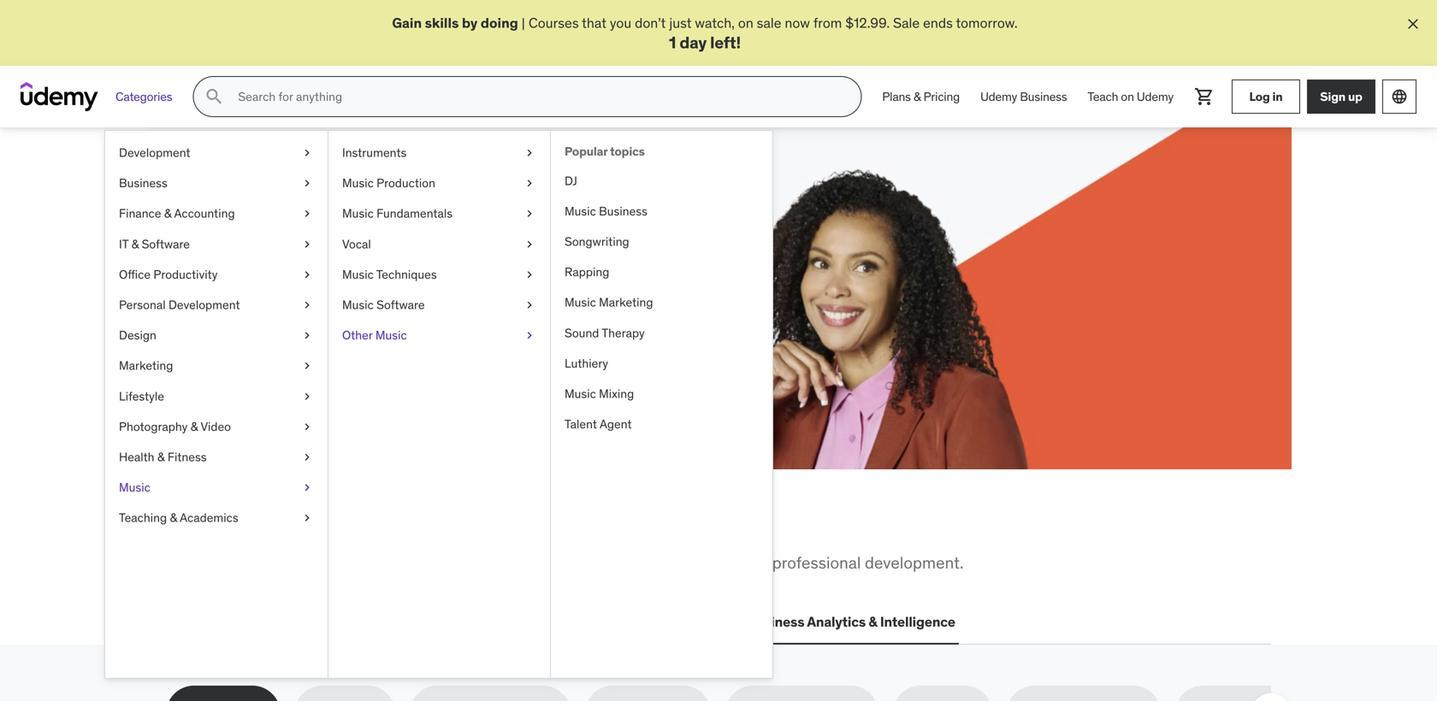 Task type: describe. For each thing, give the bounding box(es) containing it.
$12.99. for save)
[[243, 298, 287, 315]]

log in
[[1250, 89, 1283, 104]]

tomorrow. for |
[[956, 14, 1018, 32]]

xsmall image for it & software
[[300, 236, 314, 253]]

udemy business
[[981, 89, 1067, 104]]

music for music techniques
[[342, 267, 374, 282]]

business analytics & intelligence button
[[743, 602, 959, 643]]

skills inside gain skills by doing | courses that you don't just watch, on sale now from $12.99. sale ends tomorrow. 1 day left!
[[425, 14, 459, 32]]

music for music marketing
[[565, 295, 596, 310]]

academics
[[180, 511, 238, 526]]

photography
[[119, 419, 188, 435]]

you inside all the skills you need in one place from critical workplace skills to technical topics, our catalog supports well-rounded professional development.
[[338, 510, 387, 546]]

intelligence
[[880, 614, 956, 631]]

close image
[[1405, 15, 1422, 33]]

gain skills by doing | courses that you don't just watch, on sale now from $12.99. sale ends tomorrow. 1 day left!
[[392, 14, 1018, 53]]

it & software link
[[105, 229, 328, 260]]

plans & pricing link
[[872, 76, 970, 117]]

udemy business link
[[970, 76, 1078, 117]]

now
[[785, 14, 810, 32]]

finance & accounting
[[119, 206, 235, 221]]

learn, practice, succeed (and save) courses for every skill in your learning journey, starting at $12.99. sale ends tomorrow.
[[228, 202, 560, 315]]

techniques
[[376, 267, 437, 282]]

day
[[680, 32, 707, 53]]

science
[[553, 614, 604, 631]]

xsmall image for music fundamentals
[[523, 206, 536, 222]]

2 horizontal spatial in
[[1273, 89, 1283, 104]]

talent
[[565, 417, 597, 432]]

for
[[281, 279, 298, 296]]

|
[[522, 14, 525, 32]]

xsmall image for personal development
[[300, 297, 314, 314]]

technical
[[397, 553, 463, 573]]

in inside all the skills you need in one place from critical workplace skills to technical topics, our catalog supports well-rounded professional development.
[[462, 510, 488, 546]]

luthiery link
[[551, 349, 773, 379]]

music techniques
[[342, 267, 437, 282]]

workplace
[[260, 553, 335, 573]]

health & fitness
[[119, 450, 207, 465]]

learning
[[409, 279, 458, 296]]

xsmall image for health & fitness
[[300, 449, 314, 466]]

vocal link
[[329, 229, 550, 260]]

certifications
[[322, 614, 409, 631]]

by
[[462, 14, 478, 32]]

supports
[[604, 553, 668, 573]]

don't
[[635, 14, 666, 32]]

rounded
[[708, 553, 768, 573]]

health & fitness link
[[105, 442, 328, 473]]

& for accounting
[[164, 206, 171, 221]]

save)
[[292, 236, 360, 272]]

succeed
[[443, 202, 550, 238]]

teach on udemy
[[1088, 89, 1174, 104]]

it for it certifications
[[307, 614, 319, 631]]

topics,
[[467, 553, 515, 573]]

business inside button
[[747, 614, 805, 631]]

learn,
[[228, 202, 316, 238]]

rapping link
[[551, 257, 773, 288]]

xsmall image for marketing
[[300, 358, 314, 375]]

music for music software
[[342, 297, 374, 313]]

music software link
[[329, 290, 550, 321]]

music fundamentals
[[342, 206, 453, 221]]

design
[[119, 328, 156, 343]]

music down "health"
[[119, 480, 150, 496]]

music link
[[105, 473, 328, 503]]

marketing link
[[105, 351, 328, 382]]

luthiery
[[565, 356, 608, 371]]

dj link
[[551, 166, 773, 196]]

xsmall image for other music
[[523, 327, 536, 344]]

sign up
[[1320, 89, 1363, 104]]

music techniques link
[[329, 260, 550, 290]]

log in link
[[1232, 80, 1300, 114]]

xsmall image for finance & accounting
[[300, 206, 314, 222]]

agent
[[600, 417, 632, 432]]

plans
[[882, 89, 911, 104]]

xsmall image for instruments
[[523, 145, 536, 162]]

2 udemy from the left
[[1137, 89, 1174, 104]]

it certifications
[[307, 614, 409, 631]]

that
[[582, 14, 607, 32]]

xsmall image for music software
[[523, 297, 536, 314]]

music marketing link
[[551, 288, 773, 318]]

categories
[[115, 89, 172, 104]]

categories button
[[105, 76, 183, 117]]

instruments link
[[329, 138, 550, 168]]

talent agent
[[565, 417, 632, 432]]

& inside button
[[869, 614, 877, 631]]

you inside gain skills by doing | courses that you don't just watch, on sale now from $12.99. sale ends tomorrow. 1 day left!
[[610, 14, 632, 32]]

music for music fundamentals
[[342, 206, 374, 221]]

every
[[301, 279, 334, 296]]

personal
[[119, 297, 166, 313]]

practice,
[[321, 202, 438, 238]]

lifestyle
[[119, 389, 164, 404]]

music production link
[[329, 168, 550, 199]]

your
[[379, 279, 405, 296]]

xsmall image for photography & video
[[300, 419, 314, 436]]

mixing
[[599, 386, 634, 402]]

udemy image
[[21, 82, 98, 111]]

ends for |
[[923, 14, 953, 32]]

therapy
[[602, 326, 645, 341]]

just
[[669, 14, 692, 32]]

& for fitness
[[157, 450, 165, 465]]

software inside it & software link
[[142, 237, 190, 252]]

one
[[494, 510, 542, 546]]

music mixing link
[[551, 379, 773, 410]]



Task type: vqa. For each thing, say whether or not it's contained in the screenshot.
'Carousel' element
no



Task type: locate. For each thing, give the bounding box(es) containing it.
skills
[[425, 14, 459, 32], [259, 510, 333, 546], [339, 553, 375, 573]]

pricing
[[924, 89, 960, 104]]

it & software
[[119, 237, 190, 252]]

0 horizontal spatial marketing
[[119, 358, 173, 374]]

$12.99. down for
[[243, 298, 287, 315]]

skills up workplace
[[259, 510, 333, 546]]

tomorrow. down your
[[354, 298, 415, 315]]

1 vertical spatial tomorrow.
[[354, 298, 415, 315]]

professional
[[772, 553, 861, 573]]

$12.99. for |
[[845, 14, 890, 32]]

1 horizontal spatial tomorrow.
[[956, 14, 1018, 32]]

xsmall image inside music production link
[[523, 175, 536, 192]]

sign
[[1320, 89, 1346, 104]]

0 horizontal spatial software
[[142, 237, 190, 252]]

0 vertical spatial in
[[1273, 89, 1283, 104]]

1 vertical spatial you
[[338, 510, 387, 546]]

on inside gain skills by doing | courses that you don't just watch, on sale now from $12.99. sale ends tomorrow. 1 day left!
[[738, 14, 754, 32]]

0 horizontal spatial sale
[[291, 298, 317, 315]]

0 vertical spatial tomorrow.
[[956, 14, 1018, 32]]

data science
[[520, 614, 604, 631]]

other music element
[[550, 131, 773, 679]]

1 horizontal spatial on
[[1121, 89, 1134, 104]]

0 horizontal spatial on
[[738, 14, 754, 32]]

marketing inside "link"
[[119, 358, 173, 374]]

marketing up therapy
[[599, 295, 653, 310]]

it certifications button
[[304, 602, 412, 643]]

business left teach
[[1020, 89, 1067, 104]]

in right "skill"
[[365, 279, 376, 296]]

tomorrow. for save)
[[354, 298, 415, 315]]

music down instruments
[[342, 176, 374, 191]]

sale for save)
[[291, 298, 317, 315]]

other music
[[342, 328, 407, 343]]

1 horizontal spatial courses
[[529, 14, 579, 32]]

critical
[[207, 553, 256, 573]]

2 vertical spatial skills
[[339, 553, 375, 573]]

courses right |
[[529, 14, 579, 32]]

development link
[[105, 138, 328, 168]]

1 horizontal spatial marketing
[[599, 295, 653, 310]]

in up the "topics,"
[[462, 510, 488, 546]]

sale
[[893, 14, 920, 32], [291, 298, 317, 315]]

$12.99. inside learn, practice, succeed (and save) courses for every skill in your learning journey, starting at $12.99. sale ends tomorrow.
[[243, 298, 287, 315]]

development
[[119, 145, 190, 161], [169, 297, 240, 313]]

well-
[[672, 553, 708, 573]]

from
[[813, 14, 842, 32]]

courses up the at
[[228, 279, 278, 296]]

tomorrow. up udemy business
[[956, 14, 1018, 32]]

design link
[[105, 321, 328, 351]]

1 vertical spatial skills
[[259, 510, 333, 546]]

0 vertical spatial development
[[119, 145, 190, 161]]

0 vertical spatial software
[[142, 237, 190, 252]]

udemy right 'pricing'
[[981, 89, 1017, 104]]

0 vertical spatial it
[[119, 237, 129, 252]]

ends up 'pricing'
[[923, 14, 953, 32]]

xsmall image inside vocal link
[[523, 236, 536, 253]]

music down "skill"
[[342, 297, 374, 313]]

ends inside gain skills by doing | courses that you don't just watch, on sale now from $12.99. sale ends tomorrow. 1 day left!
[[923, 14, 953, 32]]

0 horizontal spatial $12.99.
[[243, 298, 287, 315]]

& for academics
[[170, 511, 177, 526]]

0 vertical spatial marketing
[[599, 295, 653, 310]]

business inside "link"
[[599, 204, 648, 219]]

1 horizontal spatial in
[[462, 510, 488, 546]]

talent agent link
[[551, 410, 773, 440]]

the
[[211, 510, 254, 546]]

1
[[669, 32, 676, 53]]

in right log at the right top of the page
[[1273, 89, 1283, 104]]

music inside "link"
[[565, 204, 596, 219]]

0 vertical spatial ends
[[923, 14, 953, 32]]

xsmall image inside health & fitness link
[[300, 449, 314, 466]]

watch,
[[695, 14, 735, 32]]

courses for (and
[[228, 279, 278, 296]]

1 vertical spatial development
[[169, 297, 240, 313]]

xsmall image inside marketing "link"
[[300, 358, 314, 375]]

plans & pricing
[[882, 89, 960, 104]]

teaching
[[119, 511, 167, 526]]

xsmall image for design
[[300, 327, 314, 344]]

office productivity
[[119, 267, 218, 282]]

xsmall image inside the photography & video link
[[300, 419, 314, 436]]

courses for doing
[[529, 14, 579, 32]]

xsmall image for office productivity
[[300, 267, 314, 283]]

sale
[[757, 14, 782, 32]]

$12.99. right from
[[845, 14, 890, 32]]

all
[[166, 510, 206, 546]]

in inside learn, practice, succeed (and save) courses for every skill in your learning journey, starting at $12.99. sale ends tomorrow.
[[365, 279, 376, 296]]

productivity
[[153, 267, 218, 282]]

Search for anything text field
[[235, 82, 840, 111]]

marketing up lifestyle
[[119, 358, 173, 374]]

1 vertical spatial marketing
[[119, 358, 173, 374]]

xsmall image for music production
[[523, 175, 536, 192]]

xsmall image inside personal development link
[[300, 297, 314, 314]]

ends for save)
[[321, 298, 350, 315]]

& for video
[[191, 419, 198, 435]]

xsmall image for business
[[300, 175, 314, 192]]

business up finance
[[119, 176, 168, 191]]

2 horizontal spatial skills
[[425, 14, 459, 32]]

music down dj
[[565, 204, 596, 219]]

it up office
[[119, 237, 129, 252]]

xsmall image for lifestyle
[[300, 388, 314, 405]]

log
[[1250, 89, 1270, 104]]

1 vertical spatial on
[[1121, 89, 1134, 104]]

place
[[547, 510, 619, 546]]

$12.99.
[[845, 14, 890, 32], [243, 298, 287, 315]]

business
[[1020, 89, 1067, 104], [119, 176, 168, 191], [599, 204, 648, 219], [747, 614, 805, 631]]

xsmall image for development
[[300, 145, 314, 162]]

it left certifications
[[307, 614, 319, 631]]

software inside music software link
[[377, 297, 425, 313]]

tomorrow. inside gain skills by doing | courses that you don't just watch, on sale now from $12.99. sale ends tomorrow. 1 day left!
[[956, 14, 1018, 32]]

xsmall image inside lifestyle link
[[300, 388, 314, 405]]

$12.99. inside gain skills by doing | courses that you don't just watch, on sale now from $12.99. sale ends tomorrow. 1 day left!
[[845, 14, 890, 32]]

xsmall image inside business link
[[300, 175, 314, 192]]

from
[[166, 553, 204, 573]]

& inside 'link'
[[164, 206, 171, 221]]

udemy left the shopping cart with 0 items image
[[1137, 89, 1174, 104]]

ends inside learn, practice, succeed (and save) courses for every skill in your learning journey, starting at $12.99. sale ends tomorrow.
[[321, 298, 350, 315]]

sale inside gain skills by doing | courses that you don't just watch, on sale now from $12.99. sale ends tomorrow. 1 day left!
[[893, 14, 920, 32]]

1 vertical spatial in
[[365, 279, 376, 296]]

0 horizontal spatial it
[[119, 237, 129, 252]]

xsmall image inside music techniques link
[[523, 267, 536, 283]]

fitness
[[168, 450, 207, 465]]

1 horizontal spatial sale
[[893, 14, 920, 32]]

1 horizontal spatial software
[[377, 297, 425, 313]]

need
[[392, 510, 457, 546]]

business up songwriting
[[599, 204, 648, 219]]

udemy
[[981, 89, 1017, 104], [1137, 89, 1174, 104]]

left!
[[710, 32, 741, 53]]

gain
[[392, 14, 422, 32]]

music business link
[[551, 196, 773, 227]]

sale inside learn, practice, succeed (and save) courses for every skill in your learning journey, starting at $12.99. sale ends tomorrow.
[[291, 298, 317, 315]]

xsmall image inside other music link
[[523, 327, 536, 344]]

courses inside gain skills by doing | courses that you don't just watch, on sale now from $12.99. sale ends tomorrow. 1 day left!
[[529, 14, 579, 32]]

1 horizontal spatial $12.99.
[[845, 14, 890, 32]]

xsmall image inside "music" link
[[300, 480, 314, 496]]

up
[[1348, 89, 1363, 104]]

music down vocal in the top left of the page
[[342, 267, 374, 282]]

other
[[342, 328, 373, 343]]

courses inside learn, practice, succeed (and save) courses for every skill in your learning journey, starting at $12.99. sale ends tomorrow.
[[228, 279, 278, 296]]

xsmall image
[[523, 145, 536, 162], [300, 175, 314, 192], [523, 236, 536, 253], [300, 267, 314, 283], [300, 297, 314, 314], [300, 327, 314, 344], [300, 449, 314, 466]]

& right analytics
[[869, 614, 877, 631]]

ends
[[923, 14, 953, 32], [321, 298, 350, 315]]

accounting
[[174, 206, 235, 221]]

sale for |
[[893, 14, 920, 32]]

1 vertical spatial software
[[377, 297, 425, 313]]

music business
[[565, 204, 648, 219]]

1 vertical spatial courses
[[228, 279, 278, 296]]

tomorrow. inside learn, practice, succeed (and save) courses for every skill in your learning journey, starting at $12.99. sale ends tomorrow.
[[354, 298, 415, 315]]

courses
[[529, 14, 579, 32], [228, 279, 278, 296]]

2 vertical spatial in
[[462, 510, 488, 546]]

xsmall image inside design link
[[300, 327, 314, 344]]

choose a language image
[[1391, 88, 1408, 105]]

development down office productivity link
[[169, 297, 240, 313]]

skills left 'by'
[[425, 14, 459, 32]]

songwriting link
[[551, 227, 773, 257]]

it inside button
[[307, 614, 319, 631]]

1 horizontal spatial it
[[307, 614, 319, 631]]

health
[[119, 450, 154, 465]]

xsmall image for music
[[300, 480, 314, 496]]

music up the sound
[[565, 295, 596, 310]]

tomorrow.
[[956, 14, 1018, 32], [354, 298, 415, 315]]

xsmall image inside development link
[[300, 145, 314, 162]]

0 vertical spatial $12.99.
[[845, 14, 890, 32]]

software up office productivity
[[142, 237, 190, 252]]

rapping
[[565, 265, 609, 280]]

1 horizontal spatial you
[[610, 14, 632, 32]]

1 horizontal spatial ends
[[923, 14, 953, 32]]

xsmall image inside instruments link
[[523, 145, 536, 162]]

& right teaching
[[170, 511, 177, 526]]

xsmall image for vocal
[[523, 236, 536, 253]]

marketing inside other music element
[[599, 295, 653, 310]]

business link
[[105, 168, 328, 199]]

& right finance
[[164, 206, 171, 221]]

xsmall image for music techniques
[[523, 267, 536, 283]]

& for software
[[131, 237, 139, 252]]

0 horizontal spatial you
[[338, 510, 387, 546]]

personal development link
[[105, 290, 328, 321]]

sale up the plans
[[893, 14, 920, 32]]

journey,
[[461, 279, 509, 296]]

music software
[[342, 297, 425, 313]]

sound therapy
[[565, 326, 645, 341]]

0 vertical spatial sale
[[893, 14, 920, 32]]

our
[[519, 553, 542, 573]]

submit search image
[[204, 87, 224, 107]]

skills left to
[[339, 553, 375, 573]]

vocal
[[342, 237, 371, 252]]

office
[[119, 267, 151, 282]]

1 horizontal spatial udemy
[[1137, 89, 1174, 104]]

& right the plans
[[914, 89, 921, 104]]

software down your
[[377, 297, 425, 313]]

ends down "skill"
[[321, 298, 350, 315]]

you up to
[[338, 510, 387, 546]]

(and
[[228, 236, 287, 272]]

shopping cart with 0 items image
[[1194, 87, 1215, 107]]

0 horizontal spatial in
[[365, 279, 376, 296]]

1 vertical spatial $12.99.
[[243, 298, 287, 315]]

& left video
[[191, 419, 198, 435]]

development down "categories" dropdown button
[[119, 145, 190, 161]]

teaching & academics
[[119, 511, 238, 526]]

popular
[[565, 144, 608, 159]]

0 vertical spatial on
[[738, 14, 754, 32]]

0 horizontal spatial skills
[[259, 510, 333, 546]]

skill
[[337, 279, 361, 296]]

1 vertical spatial ends
[[321, 298, 350, 315]]

on right teach
[[1121, 89, 1134, 104]]

0 horizontal spatial tomorrow.
[[354, 298, 415, 315]]

business analytics & intelligence
[[747, 614, 956, 631]]

sign up link
[[1307, 80, 1376, 114]]

xsmall image
[[300, 145, 314, 162], [523, 175, 536, 192], [300, 206, 314, 222], [523, 206, 536, 222], [300, 236, 314, 253], [523, 267, 536, 283], [523, 297, 536, 314], [523, 327, 536, 344], [300, 358, 314, 375], [300, 388, 314, 405], [300, 419, 314, 436], [300, 480, 314, 496], [300, 510, 314, 527]]

sale down the every
[[291, 298, 317, 315]]

popular topics
[[565, 144, 645, 159]]

music for music business
[[565, 204, 596, 219]]

1 udemy from the left
[[981, 89, 1017, 104]]

music down music software
[[376, 328, 407, 343]]

1 vertical spatial it
[[307, 614, 319, 631]]

xsmall image inside office productivity link
[[300, 267, 314, 283]]

0 vertical spatial you
[[610, 14, 632, 32]]

0 vertical spatial skills
[[425, 14, 459, 32]]

other music link
[[329, 321, 550, 351]]

to
[[379, 553, 393, 573]]

0 horizontal spatial udemy
[[981, 89, 1017, 104]]

xsmall image inside it & software link
[[300, 236, 314, 253]]

1 vertical spatial sale
[[291, 298, 317, 315]]

music marketing
[[565, 295, 653, 310]]

xsmall image for teaching & academics
[[300, 510, 314, 527]]

instruments
[[342, 145, 407, 161]]

& right "health"
[[157, 450, 165, 465]]

0 horizontal spatial courses
[[228, 279, 278, 296]]

music fundamentals link
[[329, 199, 550, 229]]

development.
[[865, 553, 964, 573]]

xsmall image inside teaching & academics link
[[300, 510, 314, 527]]

xsmall image inside music fundamentals link
[[523, 206, 536, 222]]

dj
[[565, 173, 577, 189]]

you right the that
[[610, 14, 632, 32]]

finance
[[119, 206, 161, 221]]

on
[[738, 14, 754, 32], [1121, 89, 1134, 104]]

fundamentals
[[377, 206, 453, 221]]

business left analytics
[[747, 614, 805, 631]]

at
[[228, 298, 240, 315]]

music for music production
[[342, 176, 374, 191]]

music up vocal in the top left of the page
[[342, 206, 374, 221]]

& up office
[[131, 237, 139, 252]]

0 vertical spatial courses
[[529, 14, 579, 32]]

& for pricing
[[914, 89, 921, 104]]

music up talent
[[565, 386, 596, 402]]

in
[[1273, 89, 1283, 104], [365, 279, 376, 296], [462, 510, 488, 546]]

music for music mixing
[[565, 386, 596, 402]]

1 horizontal spatial skills
[[339, 553, 375, 573]]

on left sale
[[738, 14, 754, 32]]

xsmall image inside "finance & accounting" 'link'
[[300, 206, 314, 222]]

it for it & software
[[119, 237, 129, 252]]

xsmall image inside music software link
[[523, 297, 536, 314]]

0 horizontal spatial ends
[[321, 298, 350, 315]]

data science button
[[517, 602, 608, 643]]



